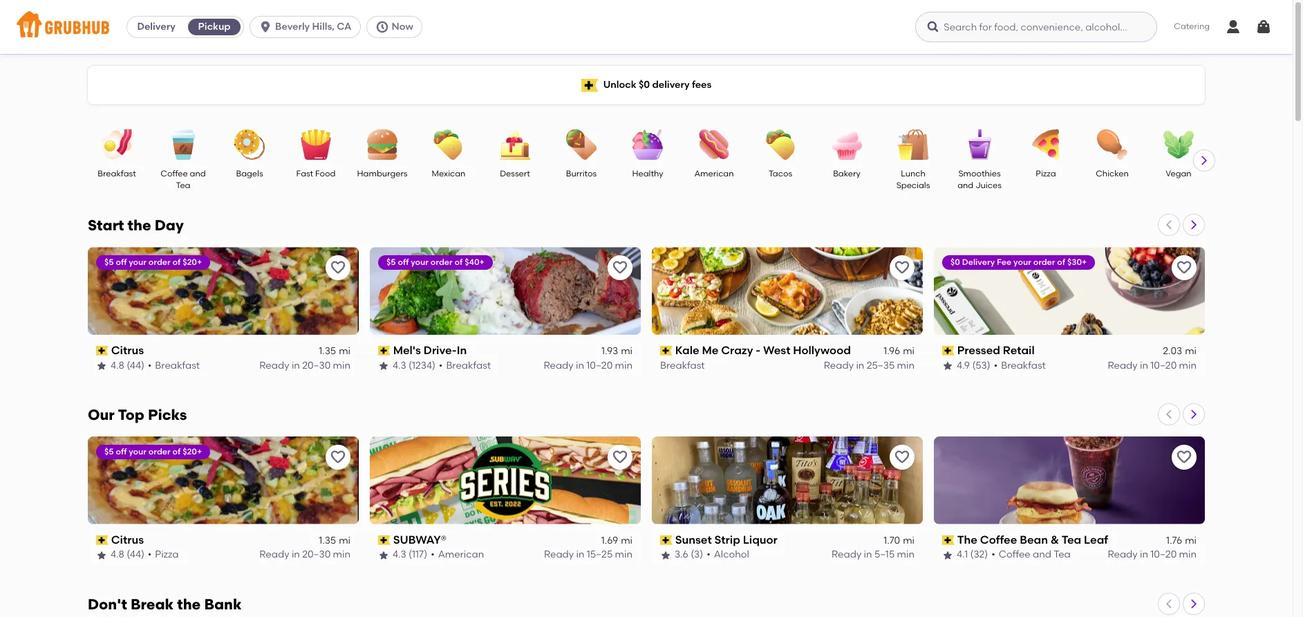 Task type: locate. For each thing, give the bounding box(es) containing it.
4.8
[[111, 359, 124, 371], [111, 549, 124, 561]]

0 vertical spatial coffee
[[161, 169, 188, 178]]

subscription pass image left kale
[[661, 346, 673, 356]]

sunset strip liquor
[[676, 533, 778, 546]]

5–15
[[875, 549, 895, 561]]

order down day
[[149, 257, 171, 267]]

ready for the coffee bean & tea leaf logo
[[1108, 549, 1138, 561]]

delivery left pickup
[[137, 21, 176, 33]]

american down american image at the right
[[695, 169, 734, 178]]

10–20 for day
[[1151, 359, 1178, 371]]

subscription pass image up our
[[96, 346, 108, 356]]

0 vertical spatial $5 off your order of $20+
[[104, 257, 202, 267]]

lunch
[[902, 169, 926, 178]]

2 $5 off your order of $20+ from the top
[[104, 447, 202, 456]]

subscription pass image left mel's
[[378, 346, 391, 356]]

pressed
[[958, 344, 1001, 357]]

4.1
[[957, 549, 969, 561]]

1 vertical spatial citrus logo image
[[88, 436, 359, 524]]

$20+ for picks
[[183, 447, 202, 456]]

$0 left fee
[[951, 257, 961, 267]]

0 horizontal spatial the
[[128, 217, 151, 234]]

star icon image left 4.9
[[943, 360, 954, 371]]

svg image left beverly
[[259, 20, 273, 34]]

star icon image left 3.6
[[661, 550, 672, 561]]

1.93 mi
[[602, 345, 633, 357]]

coffee inside coffee and tea
[[161, 169, 188, 178]]

2 (44) from the top
[[127, 549, 144, 561]]

off for picks
[[116, 447, 127, 456]]

ready for mel's drive-in logo
[[544, 359, 574, 371]]

• breakfast up picks
[[148, 359, 200, 371]]

and
[[190, 169, 206, 178], [958, 181, 974, 191], [1034, 549, 1052, 561]]

2 ready in 20–30 min from the top
[[260, 549, 351, 561]]

1 vertical spatial coffee
[[981, 533, 1018, 546]]

star icon image for mel's drive-in subscription pass image
[[378, 360, 389, 371]]

1 vertical spatial ready in 20–30 min
[[260, 549, 351, 561]]

pressed retail logo image
[[935, 247, 1206, 335]]

in for the coffee bean & tea leaf logo
[[1141, 549, 1149, 561]]

1 1.35 mi from the top
[[319, 345, 351, 357]]

0 horizontal spatial • breakfast
[[148, 359, 200, 371]]

vegan
[[1167, 169, 1192, 178]]

• right (3)
[[707, 549, 711, 561]]

caret left icon image down vegan
[[1164, 219, 1175, 230]]

bakery
[[834, 169, 861, 178]]

1 vertical spatial american
[[438, 549, 484, 561]]

1 20–30 from the top
[[302, 359, 331, 371]]

subscription pass image for mel's drive-in
[[378, 346, 391, 356]]

0 horizontal spatial $0
[[639, 79, 650, 91]]

subscription pass image
[[96, 346, 108, 356], [378, 346, 391, 356], [378, 536, 391, 545], [661, 536, 673, 545]]

1 vertical spatial the
[[177, 595, 201, 613]]

0 vertical spatial ready in 20–30 min
[[260, 359, 351, 371]]

1 horizontal spatial delivery
[[963, 257, 996, 267]]

1 1.35 from the top
[[319, 345, 336, 357]]

and down coffee and tea image
[[190, 169, 206, 178]]

$5 off your order of $20+ down day
[[104, 257, 202, 267]]

mi
[[339, 345, 351, 357], [621, 345, 633, 357], [904, 345, 915, 357], [1186, 345, 1197, 357], [339, 535, 351, 547], [621, 535, 633, 547], [904, 535, 915, 547], [1186, 535, 1197, 547]]

1 vertical spatial $0
[[951, 257, 961, 267]]

$20+ for day
[[183, 257, 202, 267]]

delivery left fee
[[963, 257, 996, 267]]

tea
[[176, 181, 191, 191], [1062, 533, 1082, 546], [1054, 549, 1071, 561]]

subscription pass image left the
[[943, 536, 955, 545]]

kale me crazy - west hollywood  logo image
[[652, 247, 923, 335]]

mel's drive-in logo image
[[370, 247, 641, 335]]

1.35 mi
[[319, 345, 351, 357], [319, 535, 351, 547]]

0 vertical spatial delivery
[[137, 21, 176, 33]]

the coffee bean & tea leaf logo image
[[935, 436, 1206, 524]]

the coffee bean & tea leaf
[[958, 533, 1109, 546]]

2 1.35 mi from the top
[[319, 535, 351, 547]]

1 horizontal spatial save this restaurant image
[[612, 449, 629, 465]]

3 • breakfast from the left
[[994, 359, 1046, 371]]

subscription pass image for subway®
[[378, 536, 391, 545]]

breakfast down retail
[[1002, 359, 1046, 371]]

4.8 up top at left
[[111, 359, 124, 371]]

save this restaurant image
[[612, 259, 629, 276], [894, 259, 911, 276], [1177, 259, 1193, 276], [330, 449, 347, 465], [894, 449, 911, 465], [1177, 449, 1193, 465]]

ready in 10–20 min down 1.76
[[1108, 549, 1197, 561]]

0 horizontal spatial american
[[438, 549, 484, 561]]

star icon image for subscription pass icon for citrus
[[96, 550, 107, 561]]

• breakfast down retail
[[994, 359, 1046, 371]]

caret right icon image
[[1199, 155, 1211, 166], [1189, 219, 1200, 230], [1189, 409, 1200, 420], [1189, 598, 1200, 609]]

caret left icon image for our top picks
[[1164, 409, 1175, 420]]

$5 for our top picks
[[104, 447, 114, 456]]

1 horizontal spatial pizza
[[1036, 169, 1057, 178]]

15–25
[[587, 549, 613, 561]]

breakfast down in
[[446, 359, 491, 371]]

lunch specials
[[897, 169, 931, 191]]

10–20
[[587, 359, 613, 371], [1151, 359, 1178, 371], [1151, 549, 1178, 561]]

dessert image
[[491, 129, 540, 160]]

$5 off your order of $20+ for day
[[104, 257, 202, 267]]

0 vertical spatial $20+
[[183, 257, 202, 267]]

• breakfast down in
[[439, 359, 491, 371]]

citrus up the don't
[[111, 533, 144, 546]]

star icon image for subscription pass icon related to pressed retail
[[943, 360, 954, 371]]

1 4.8 from the top
[[111, 359, 124, 371]]

star icon image up the don't
[[96, 550, 107, 561]]

tea right the &
[[1062, 533, 1082, 546]]

0 horizontal spatial save this restaurant image
[[330, 259, 347, 276]]

in for sunset strip liquor logo
[[864, 549, 873, 561]]

• breakfast for mel's drive-in
[[439, 359, 491, 371]]

in for mel's drive-in logo
[[576, 359, 585, 371]]

1 4.3 from the top
[[393, 359, 407, 371]]

1 horizontal spatial svg image
[[375, 20, 389, 34]]

order
[[149, 257, 171, 267], [431, 257, 453, 267], [1034, 257, 1056, 267], [149, 447, 171, 456]]

top
[[118, 406, 144, 423]]

$20+ down picks
[[183, 447, 202, 456]]

1 vertical spatial $5 off your order of $20+
[[104, 447, 202, 456]]

1 vertical spatial 4.3
[[393, 549, 407, 561]]

subscription pass image for citrus
[[96, 536, 108, 545]]

ready in 20–30 min
[[260, 359, 351, 371], [260, 549, 351, 561]]

• breakfast for citrus
[[148, 359, 200, 371]]

• coffee and tea
[[992, 549, 1071, 561]]

your down start the day
[[129, 257, 147, 267]]

the left day
[[128, 217, 151, 234]]

1 vertical spatial pizza
[[155, 549, 179, 561]]

4.8 (44) left • pizza
[[111, 549, 144, 561]]

2 vertical spatial coffee
[[999, 549, 1031, 561]]

caret left icon image down 2.03
[[1164, 409, 1175, 420]]

0 horizontal spatial delivery
[[137, 21, 176, 33]]

0 vertical spatial the
[[128, 217, 151, 234]]

pizza up don't break the bank
[[155, 549, 179, 561]]

2 citrus from the top
[[111, 533, 144, 546]]

smoothies
[[959, 169, 1001, 178]]

beverly
[[275, 21, 310, 33]]

1.76
[[1167, 535, 1183, 547]]

subscription pass image left subway®
[[378, 536, 391, 545]]

grubhub plus flag logo image
[[582, 79, 598, 92]]

pizza down 'pizza' image
[[1036, 169, 1057, 178]]

4.8 (44)
[[111, 359, 144, 371], [111, 549, 144, 561]]

the left bank
[[177, 595, 201, 613]]

(44) left • pizza
[[127, 549, 144, 561]]

subway® logo image
[[370, 436, 641, 524]]

1 vertical spatial caret left icon image
[[1164, 409, 1175, 420]]

save this restaurant image
[[330, 259, 347, 276], [612, 449, 629, 465]]

1.35 mi for our top picks
[[319, 535, 351, 547]]

1 vertical spatial 1.35
[[319, 535, 336, 547]]

2 • breakfast from the left
[[439, 359, 491, 371]]

1 vertical spatial 4.8
[[111, 549, 124, 561]]

2 horizontal spatial and
[[1034, 549, 1052, 561]]

$5 for start the day
[[104, 257, 114, 267]]

in
[[292, 359, 300, 371], [576, 359, 585, 371], [857, 359, 865, 371], [1141, 359, 1149, 371], [292, 549, 300, 561], [577, 549, 585, 561], [864, 549, 873, 561], [1141, 549, 1149, 561]]

of
[[173, 257, 181, 267], [455, 257, 463, 267], [1058, 257, 1066, 267], [173, 447, 181, 456]]

1.35 for picks
[[319, 535, 336, 547]]

• for subscription pass icon for citrus
[[148, 549, 152, 561]]

1 vertical spatial 1.35 mi
[[319, 535, 351, 547]]

your
[[129, 257, 147, 267], [411, 257, 429, 267], [1014, 257, 1032, 267], [129, 447, 147, 456]]

bank
[[204, 595, 242, 613]]

caret left icon image
[[1164, 219, 1175, 230], [1164, 409, 1175, 420], [1164, 598, 1175, 609]]

1.76 mi
[[1167, 535, 1197, 547]]

ready in 5–15 min
[[832, 549, 915, 561]]

1 vertical spatial (44)
[[127, 549, 144, 561]]

2 4.3 from the top
[[393, 549, 407, 561]]

2 20–30 from the top
[[302, 549, 331, 561]]

4.8 (44) for the
[[111, 359, 144, 371]]

1 vertical spatial and
[[958, 181, 974, 191]]

burritos image
[[558, 129, 606, 160]]

subscription pass image left pressed
[[943, 346, 955, 356]]

Search for food, convenience, alcohol... search field
[[916, 12, 1158, 42]]

$0 delivery fee your order of $30+
[[951, 257, 1088, 267]]

4.8 left • pizza
[[111, 549, 124, 561]]

1 citrus from the top
[[111, 344, 144, 357]]

(44) up our top picks
[[127, 359, 144, 371]]

caret left icon image down 1.76
[[1164, 598, 1175, 609]]

4.1 (32)
[[957, 549, 989, 561]]

and down 'smoothies'
[[958, 181, 974, 191]]

star icon image for sunset strip liquor's subscription pass image
[[661, 550, 672, 561]]

• for the coffee bean & tea leaf's subscription pass icon
[[992, 549, 996, 561]]

min
[[333, 359, 351, 371], [615, 359, 633, 371], [898, 359, 915, 371], [1180, 359, 1197, 371], [333, 549, 351, 561], [615, 549, 633, 561], [898, 549, 915, 561], [1180, 549, 1197, 561]]

ready in 20–30 min for our top picks
[[260, 549, 351, 561]]

min for pressed retail logo
[[1180, 359, 1197, 371]]

mi for citrus subscription pass image
[[339, 345, 351, 357]]

0 horizontal spatial svg image
[[259, 20, 273, 34]]

save this restaurant button
[[326, 255, 351, 280], [608, 255, 633, 280], [890, 255, 915, 280], [1173, 255, 1197, 280], [326, 445, 351, 470], [608, 445, 633, 470], [890, 445, 915, 470], [1173, 445, 1197, 470]]

leaf
[[1085, 533, 1109, 546]]

min for the coffee bean & tea leaf logo
[[1180, 549, 1197, 561]]

subscription pass image for the coffee bean & tea leaf
[[943, 536, 955, 545]]

0 vertical spatial 1.35 mi
[[319, 345, 351, 357]]

star icon image for citrus subscription pass image
[[96, 360, 107, 371]]

1 • breakfast from the left
[[148, 359, 200, 371]]

svg image right the catering button
[[1226, 19, 1242, 35]]

1 horizontal spatial $0
[[951, 257, 961, 267]]

• right (53)
[[994, 359, 998, 371]]

• breakfast
[[148, 359, 200, 371], [439, 359, 491, 371], [994, 359, 1046, 371]]

tea down coffee and tea image
[[176, 181, 191, 191]]

american right (117)
[[438, 549, 484, 561]]

2 $20+ from the top
[[183, 447, 202, 456]]

2 4.8 from the top
[[111, 549, 124, 561]]

and down bean
[[1034, 549, 1052, 561]]

subscription pass image for kale me crazy - west hollywood
[[661, 346, 673, 356]]

min for kale me crazy - west hollywood  logo
[[898, 359, 915, 371]]

0 vertical spatial tea
[[176, 181, 191, 191]]

hamburgers image
[[358, 129, 407, 160]]

off for day
[[116, 257, 127, 267]]

hills,
[[312, 21, 335, 33]]

10–20 down 1.76
[[1151, 549, 1178, 561]]

breakfast down kale
[[661, 359, 705, 371]]

tacos
[[769, 169, 793, 178]]

mi for subscription pass icon for citrus
[[339, 535, 351, 547]]

1 caret left icon image from the top
[[1164, 219, 1175, 230]]

ready in 15–25 min
[[544, 549, 633, 561]]

4.3 down mel's
[[393, 359, 407, 371]]

sunset strip liquor logo image
[[652, 436, 923, 524]]

1 4.8 (44) from the top
[[111, 359, 144, 371]]

0 vertical spatial 4.3
[[393, 359, 407, 371]]

0 vertical spatial $0
[[639, 79, 650, 91]]

pizza
[[1036, 169, 1057, 178], [155, 549, 179, 561]]

2 vertical spatial and
[[1034, 549, 1052, 561]]

2 horizontal spatial • breakfast
[[994, 359, 1046, 371]]

off
[[116, 257, 127, 267], [398, 257, 409, 267], [116, 447, 127, 456]]

2 caret left icon image from the top
[[1164, 409, 1175, 420]]

unlock $0 delivery fees
[[604, 79, 712, 91]]

1 horizontal spatial and
[[958, 181, 974, 191]]

pressed retail
[[958, 344, 1035, 357]]

2 1.35 from the top
[[319, 535, 336, 547]]

subscription pass image for citrus
[[96, 346, 108, 356]]

citrus logo image
[[88, 247, 359, 335], [88, 436, 359, 524]]

and inside coffee and tea
[[190, 169, 206, 178]]

and inside smoothies and juices
[[958, 181, 974, 191]]

subscription pass image
[[661, 346, 673, 356], [943, 346, 955, 356], [96, 536, 108, 545], [943, 536, 955, 545]]

0 vertical spatial 1.35
[[319, 345, 336, 357]]

(44)
[[127, 359, 144, 371], [127, 549, 144, 561]]

1 $20+ from the top
[[183, 257, 202, 267]]

3.6
[[675, 549, 689, 561]]

1.96
[[884, 345, 901, 357]]

0 vertical spatial caret left icon image
[[1164, 219, 1175, 230]]

your down our top picks
[[129, 447, 147, 456]]

healthy
[[633, 169, 664, 178]]

ready for start the day's citrus logo
[[260, 359, 290, 371]]

svg image inside now button
[[375, 20, 389, 34]]

breakfast for citrus
[[155, 359, 200, 371]]

1 (44) from the top
[[127, 359, 144, 371]]

2.03
[[1164, 345, 1183, 357]]

• down "drive-"
[[439, 359, 443, 371]]

2 vertical spatial tea
[[1054, 549, 1071, 561]]

of left $30+
[[1058, 257, 1066, 267]]

star icon image left 4.1
[[943, 550, 954, 561]]

your for our top picks citrus logo
[[129, 447, 147, 456]]

0 vertical spatial citrus
[[111, 344, 144, 357]]

2 citrus logo image from the top
[[88, 436, 359, 524]]

-
[[756, 344, 761, 357]]

• right (32)
[[992, 549, 996, 561]]

mexican image
[[425, 129, 473, 160]]

now button
[[366, 16, 428, 38]]

food
[[315, 169, 336, 178]]

strip
[[715, 533, 741, 546]]

1 ready in 20–30 min from the top
[[260, 359, 351, 371]]

star icon image left 4.3 (117)
[[378, 550, 389, 561]]

0 vertical spatial 4.8
[[111, 359, 124, 371]]

• right (117)
[[431, 549, 435, 561]]

fast food
[[296, 169, 336, 178]]

ready for 'subway® logo'
[[544, 549, 574, 561]]

0 vertical spatial save this restaurant image
[[330, 259, 347, 276]]

0 vertical spatial (44)
[[127, 359, 144, 371]]

1 citrus logo image from the top
[[88, 247, 359, 335]]

(53)
[[973, 359, 991, 371]]

citrus up top at left
[[111, 344, 144, 357]]

ready for kale me crazy - west hollywood  logo
[[824, 359, 854, 371]]

the
[[128, 217, 151, 234], [177, 595, 201, 613]]

• up break
[[148, 549, 152, 561]]

0 vertical spatial citrus logo image
[[88, 247, 359, 335]]

1 vertical spatial save this restaurant image
[[612, 449, 629, 465]]

1 vertical spatial citrus
[[111, 533, 144, 546]]

2 vertical spatial caret left icon image
[[1164, 598, 1175, 609]]

in
[[457, 344, 467, 357]]

$5 off your order of $20+
[[104, 257, 202, 267], [104, 447, 202, 456]]

svg image
[[1226, 19, 1242, 35], [259, 20, 273, 34], [375, 20, 389, 34]]

• for citrus subscription pass image
[[148, 359, 152, 371]]

ready for our top picks citrus logo
[[260, 549, 290, 561]]

4.3 for our top picks
[[393, 549, 407, 561]]

10–20 down 2.03
[[1151, 359, 1178, 371]]

0 vertical spatial and
[[190, 169, 206, 178]]

subscription pass image left the sunset
[[661, 536, 673, 545]]

20–30 for our top picks
[[302, 549, 331, 561]]

star icon image
[[96, 360, 107, 371], [378, 360, 389, 371], [943, 360, 954, 371], [96, 550, 107, 561], [378, 550, 389, 561], [661, 550, 672, 561], [943, 550, 954, 561]]

4.3 left (117)
[[393, 549, 407, 561]]

breakfast up picks
[[155, 359, 200, 371]]

caret left icon image for don't break the bank
[[1164, 598, 1175, 609]]

coffee down coffee and tea image
[[161, 169, 188, 178]]

svg image left now
[[375, 20, 389, 34]]

1.70 mi
[[884, 535, 915, 547]]

1 vertical spatial $20+
[[183, 447, 202, 456]]

ready in 25–35 min
[[824, 359, 915, 371]]

alcohol
[[714, 549, 750, 561]]

svg image
[[1256, 19, 1273, 35], [927, 20, 941, 34]]

ready in 10–20 min down 2.03
[[1108, 359, 1197, 371]]

0 vertical spatial 4.8 (44)
[[111, 359, 144, 371]]

tea down the &
[[1054, 549, 1071, 561]]

4.8 (44) up top at left
[[111, 359, 144, 371]]

your left $40+
[[411, 257, 429, 267]]

star icon image left 4.3 (1234)
[[378, 360, 389, 371]]

1 $5 off your order of $20+ from the top
[[104, 257, 202, 267]]

coffee down the coffee bean & tea leaf
[[999, 549, 1031, 561]]

your right fee
[[1014, 257, 1032, 267]]

svg image inside beverly hills, ca button
[[259, 20, 273, 34]]

4.9
[[957, 359, 971, 371]]

of down day
[[173, 257, 181, 267]]

american
[[695, 169, 734, 178], [438, 549, 484, 561]]

coffee up (32)
[[981, 533, 1018, 546]]

1 vertical spatial 20–30
[[302, 549, 331, 561]]

star icon image for the coffee bean & tea leaf's subscription pass icon
[[943, 550, 954, 561]]

1 vertical spatial 4.8 (44)
[[111, 549, 144, 561]]

star icon image up our
[[96, 360, 107, 371]]

4.3
[[393, 359, 407, 371], [393, 549, 407, 561]]

order left $30+
[[1034, 257, 1056, 267]]

&
[[1051, 533, 1060, 546]]

0 horizontal spatial and
[[190, 169, 206, 178]]

• for subway® subscription pass image
[[431, 549, 435, 561]]

our top picks
[[88, 406, 187, 423]]

0 vertical spatial 20–30
[[302, 359, 331, 371]]

your for mel's drive-in logo
[[411, 257, 429, 267]]

1 horizontal spatial • breakfast
[[439, 359, 491, 371]]

2 4.8 (44) from the top
[[111, 549, 144, 561]]

• breakfast for pressed retail
[[994, 359, 1046, 371]]

• up our top picks
[[148, 359, 152, 371]]

ready in 10–20 min
[[544, 359, 633, 371], [1108, 359, 1197, 371], [1108, 549, 1197, 561]]

subscription pass image up the don't
[[96, 536, 108, 545]]

3 caret left icon image from the top
[[1164, 598, 1175, 609]]

• for mel's drive-in subscription pass image
[[439, 359, 443, 371]]

$20+ down day
[[183, 257, 202, 267]]

ca
[[337, 21, 352, 33]]

0 vertical spatial american
[[695, 169, 734, 178]]

$5 off your order of $20+ down picks
[[104, 447, 202, 456]]

20–30
[[302, 359, 331, 371], [302, 549, 331, 561]]

order down picks
[[149, 447, 171, 456]]

3.6 (3)
[[675, 549, 704, 561]]

catering button
[[1165, 11, 1220, 43]]

kale me crazy - west hollywood
[[676, 344, 851, 357]]

20–30 for start the day
[[302, 359, 331, 371]]

$0 right unlock
[[639, 79, 650, 91]]

•
[[148, 359, 152, 371], [439, 359, 443, 371], [994, 359, 998, 371], [148, 549, 152, 561], [431, 549, 435, 561], [707, 549, 711, 561], [992, 549, 996, 561]]



Task type: vqa. For each thing, say whether or not it's contained in the screenshot.


Task type: describe. For each thing, give the bounding box(es) containing it.
your for start the day's citrus logo
[[129, 257, 147, 267]]

specials
[[897, 181, 931, 191]]

bagels
[[236, 169, 263, 178]]

mi for subscription pass icon for kale me crazy - west hollywood
[[904, 345, 915, 357]]

• for sunset strip liquor's subscription pass image
[[707, 549, 711, 561]]

subscription pass image for sunset strip liquor
[[661, 536, 673, 545]]

0 vertical spatial pizza
[[1036, 169, 1057, 178]]

picks
[[148, 406, 187, 423]]

(1234)
[[409, 359, 436, 371]]

delivery button
[[127, 16, 185, 38]]

of down picks
[[173, 447, 181, 456]]

min for sunset strip liquor logo
[[898, 549, 915, 561]]

in for pressed retail logo
[[1141, 359, 1149, 371]]

2 horizontal spatial svg image
[[1226, 19, 1242, 35]]

in for 'subway® logo'
[[577, 549, 585, 561]]

4.8 for start
[[111, 359, 124, 371]]

coffee for the
[[981, 533, 1018, 546]]

mi for subscription pass icon related to pressed retail
[[1186, 345, 1197, 357]]

(44) for the
[[127, 359, 144, 371]]

1.35 mi for start the day
[[319, 345, 351, 357]]

(3)
[[691, 549, 704, 561]]

coffee for •
[[999, 549, 1031, 561]]

pizza image
[[1022, 129, 1071, 160]]

mel's drive-in
[[393, 344, 467, 357]]

0 horizontal spatial svg image
[[927, 20, 941, 34]]

subway®
[[393, 533, 447, 546]]

order left $40+
[[431, 257, 453, 267]]

0 horizontal spatial pizza
[[155, 549, 179, 561]]

american image
[[690, 129, 739, 160]]

hollywood
[[794, 344, 851, 357]]

vegan image
[[1155, 129, 1204, 160]]

breakfast down 'breakfast' image
[[98, 169, 136, 178]]

ready for pressed retail logo
[[1108, 359, 1138, 371]]

4.3 (1234)
[[393, 359, 436, 371]]

caret right icon image for don't break the bank
[[1189, 598, 1200, 609]]

1.70
[[884, 535, 901, 547]]

retail
[[1004, 344, 1035, 357]]

the
[[958, 533, 978, 546]]

1.69
[[602, 535, 619, 547]]

catering
[[1175, 22, 1211, 31]]

our
[[88, 406, 115, 423]]

fees
[[692, 79, 712, 91]]

hamburgers
[[357, 169, 408, 178]]

breakfast for mel's drive-in
[[446, 359, 491, 371]]

mi for the coffee bean & tea leaf's subscription pass icon
[[1186, 535, 1197, 547]]

coffee and tea image
[[159, 129, 208, 160]]

citrus logo image for our top picks
[[88, 436, 359, 524]]

crazy
[[722, 344, 754, 357]]

smoothies and juices image
[[956, 129, 1004, 160]]

west
[[764, 344, 791, 357]]

4.9 (53)
[[957, 359, 991, 371]]

delivery
[[653, 79, 690, 91]]

(32)
[[971, 549, 989, 561]]

dessert
[[500, 169, 530, 178]]

liquor
[[743, 533, 778, 546]]

tea inside coffee and tea
[[176, 181, 191, 191]]

beverly hills, ca button
[[250, 16, 366, 38]]

start the day
[[88, 217, 184, 234]]

now
[[392, 21, 414, 33]]

tacos image
[[757, 129, 805, 160]]

• pizza
[[148, 549, 179, 561]]

4.3 (117)
[[393, 549, 428, 561]]

4.8 (44) for top
[[111, 549, 144, 561]]

10–20 for picks
[[1151, 549, 1178, 561]]

4.3 for start the day
[[393, 359, 407, 371]]

caret left icon image for start the day
[[1164, 219, 1175, 230]]

in for kale me crazy - west hollywood  logo
[[857, 359, 865, 371]]

1.35 for day
[[319, 345, 336, 357]]

1 horizontal spatial the
[[177, 595, 201, 613]]

drive-
[[424, 344, 457, 357]]

caret right icon image for our top picks
[[1189, 409, 1200, 420]]

citrus for top
[[111, 533, 144, 546]]

bagels image
[[226, 129, 274, 160]]

• american
[[431, 549, 484, 561]]

delivery inside button
[[137, 21, 176, 33]]

fee
[[998, 257, 1012, 267]]

juices
[[976, 181, 1002, 191]]

and for coffee and tea
[[190, 169, 206, 178]]

1.96 mi
[[884, 345, 915, 357]]

pickup
[[198, 21, 231, 33]]

mel's
[[393, 344, 421, 357]]

breakfast for pressed retail
[[1002, 359, 1046, 371]]

svg image for now
[[375, 20, 389, 34]]

svg image for beverly hills, ca
[[259, 20, 273, 34]]

sunset
[[676, 533, 712, 546]]

breakfast image
[[93, 129, 141, 160]]

min for mel's drive-in logo
[[615, 359, 633, 371]]

bean
[[1020, 533, 1049, 546]]

me
[[702, 344, 719, 357]]

of left $40+
[[455, 257, 463, 267]]

bakery image
[[823, 129, 872, 160]]

25–35
[[867, 359, 895, 371]]

4.8 for our
[[111, 549, 124, 561]]

citrus for the
[[111, 344, 144, 357]]

break
[[131, 595, 174, 613]]

coffee and tea
[[161, 169, 206, 191]]

unlock
[[604, 79, 637, 91]]

pickup button
[[185, 16, 244, 38]]

start
[[88, 217, 124, 234]]

lunch specials image
[[890, 129, 938, 160]]

$30+
[[1068, 257, 1088, 267]]

mi for subway® subscription pass image
[[621, 535, 633, 547]]

10–20 down 1.93
[[587, 359, 613, 371]]

and for smoothies and juices
[[958, 181, 974, 191]]

smoothies and juices
[[958, 169, 1002, 191]]

1.93
[[602, 345, 619, 357]]

• alcohol
[[707, 549, 750, 561]]

1.69 mi
[[602, 535, 633, 547]]

kale
[[676, 344, 700, 357]]

(44) for top
[[127, 549, 144, 561]]

ready in 20–30 min for start the day
[[260, 359, 351, 371]]

ready in 10–20 min down 1.93
[[544, 359, 633, 371]]

mi for sunset strip liquor's subscription pass image
[[904, 535, 915, 547]]

1 vertical spatial delivery
[[963, 257, 996, 267]]

ready in 10–20 min for picks
[[1108, 549, 1197, 561]]

$5 off your order of $40+
[[387, 257, 485, 267]]

beverly hills, ca
[[275, 21, 352, 33]]

day
[[155, 217, 184, 234]]

healthy image
[[624, 129, 672, 160]]

min for 'subway® logo'
[[615, 549, 633, 561]]

mexican
[[432, 169, 466, 178]]

chicken
[[1097, 169, 1129, 178]]

main navigation navigation
[[0, 0, 1294, 54]]

mi for mel's drive-in subscription pass image
[[621, 345, 633, 357]]

$5 off your order of $20+ for picks
[[104, 447, 202, 456]]

ready for sunset strip liquor logo
[[832, 549, 862, 561]]

• for subscription pass icon related to pressed retail
[[994, 359, 998, 371]]

caret right icon image for start the day
[[1189, 219, 1200, 230]]

(117)
[[409, 549, 428, 561]]

1 horizontal spatial american
[[695, 169, 734, 178]]

don't break the bank
[[88, 595, 242, 613]]

1 vertical spatial tea
[[1062, 533, 1082, 546]]

fast food image
[[292, 129, 340, 160]]

fast
[[296, 169, 313, 178]]

subscription pass image for pressed retail
[[943, 346, 955, 356]]

burritos
[[566, 169, 597, 178]]

1 horizontal spatial svg image
[[1256, 19, 1273, 35]]

star icon image for subway® subscription pass image
[[378, 550, 389, 561]]

$40+
[[465, 257, 485, 267]]

ready in 10–20 min for day
[[1108, 359, 1197, 371]]

citrus logo image for start the day
[[88, 247, 359, 335]]

chicken image
[[1089, 129, 1137, 160]]



